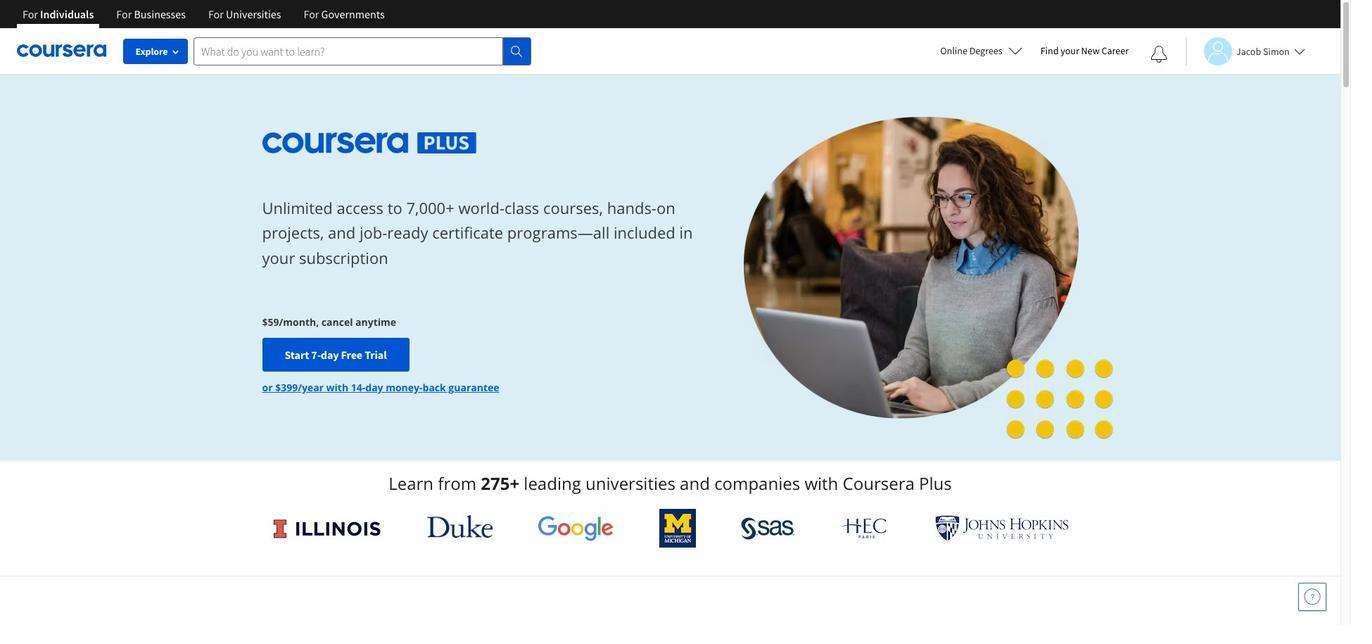 Task type: vqa. For each thing, say whether or not it's contained in the screenshot.
cancel
yes



Task type: describe. For each thing, give the bounding box(es) containing it.
find your new career
[[1041, 44, 1129, 57]]

$59 /month, cancel anytime
[[262, 316, 396, 329]]

your inside unlimited access to 7,000+ world-class courses, hands-on projects, and job-ready certificate programs—all included in your subscription
[[262, 247, 295, 268]]

sas image
[[742, 517, 795, 540]]

job-
[[360, 222, 387, 243]]

1 vertical spatial day
[[366, 381, 383, 394]]

unlimited
[[262, 197, 333, 218]]

start 7-day free trial button
[[262, 338, 410, 372]]

governments
[[321, 7, 385, 21]]

online
[[941, 44, 968, 57]]

new
[[1082, 44, 1100, 57]]

1 horizontal spatial with
[[805, 472, 839, 495]]

for for universities
[[208, 7, 224, 21]]

companies
[[715, 472, 801, 495]]

google image
[[538, 515, 614, 541]]

learn
[[389, 472, 434, 495]]

explore button
[[123, 39, 188, 64]]

certificate
[[432, 222, 504, 243]]

johns hopkins university image
[[935, 515, 1069, 541]]

14-
[[351, 381, 366, 394]]

jacob simon
[[1237, 45, 1290, 57]]

/month,
[[279, 316, 319, 329]]

duke university image
[[427, 515, 493, 538]]

What do you want to learn? text field
[[194, 37, 503, 65]]

world-
[[459, 197, 505, 218]]

access
[[337, 197, 384, 218]]

in
[[680, 222, 693, 243]]

day inside "button"
[[321, 348, 339, 362]]

from
[[438, 472, 477, 495]]

university of illinois at urbana-champaign image
[[272, 517, 382, 540]]

start 7-day free trial
[[285, 348, 387, 362]]

degrees
[[970, 44, 1003, 57]]

find your new career link
[[1034, 42, 1136, 60]]

0 vertical spatial with
[[326, 381, 349, 394]]

help center image
[[1305, 589, 1322, 606]]

1 horizontal spatial and
[[680, 472, 710, 495]]

for individuals
[[23, 7, 94, 21]]

and inside unlimited access to 7,000+ world-class courses, hands-on projects, and job-ready certificate programs—all included in your subscription
[[328, 222, 356, 243]]

learn from 275+ leading universities and companies with coursera plus
[[389, 472, 952, 495]]

$59
[[262, 316, 279, 329]]

anytime
[[356, 316, 396, 329]]

start
[[285, 348, 309, 362]]

or
[[262, 381, 273, 394]]

for businesses
[[116, 7, 186, 21]]

7,000+
[[407, 197, 455, 218]]



Task type: locate. For each thing, give the bounding box(es) containing it.
trial
[[365, 348, 387, 362]]

for left businesses
[[116, 7, 132, 21]]

on
[[657, 197, 676, 218]]

for for businesses
[[116, 7, 132, 21]]

courses,
[[544, 197, 603, 218]]

jacob
[[1237, 45, 1262, 57]]

career
[[1102, 44, 1129, 57]]

with left 14-
[[326, 381, 349, 394]]

money-
[[386, 381, 423, 394]]

with
[[326, 381, 349, 394], [805, 472, 839, 495]]

show notifications image
[[1151, 46, 1168, 63]]

for left 'universities'
[[208, 7, 224, 21]]

unlimited access to 7,000+ world-class courses, hands-on projects, and job-ready certificate programs—all included in your subscription
[[262, 197, 693, 268]]

day left money-
[[366, 381, 383, 394]]

your
[[1061, 44, 1080, 57], [262, 247, 295, 268]]

for left individuals
[[23, 7, 38, 21]]

and up 'university of michigan' image
[[680, 472, 710, 495]]

7-
[[311, 348, 321, 362]]

your down projects,
[[262, 247, 295, 268]]

0 horizontal spatial and
[[328, 222, 356, 243]]

0 vertical spatial your
[[1061, 44, 1080, 57]]

and
[[328, 222, 356, 243], [680, 472, 710, 495]]

universities
[[586, 472, 676, 495]]

cancel
[[322, 316, 353, 329]]

for for individuals
[[23, 7, 38, 21]]

free
[[341, 348, 363, 362]]

included
[[614, 222, 676, 243]]

2 for from the left
[[116, 7, 132, 21]]

0 horizontal spatial day
[[321, 348, 339, 362]]

coursera plus image
[[262, 132, 477, 153]]

subscription
[[299, 247, 388, 268]]

hec paris image
[[841, 514, 890, 543]]

ready
[[387, 222, 428, 243]]

back
[[423, 381, 446, 394]]

plus
[[920, 472, 952, 495]]

banner navigation
[[11, 0, 396, 39]]

leading
[[524, 472, 581, 495]]

universities
[[226, 7, 281, 21]]

individuals
[[40, 7, 94, 21]]

0 vertical spatial day
[[321, 348, 339, 362]]

1 for from the left
[[23, 7, 38, 21]]

4 for from the left
[[304, 7, 319, 21]]

online degrees button
[[930, 35, 1034, 66]]

day
[[321, 348, 339, 362], [366, 381, 383, 394]]

for governments
[[304, 7, 385, 21]]

to
[[388, 197, 403, 218]]

or $399 /year with 14-day money-back guarantee
[[262, 381, 500, 394]]

for
[[23, 7, 38, 21], [116, 7, 132, 21], [208, 7, 224, 21], [304, 7, 319, 21]]

1 vertical spatial and
[[680, 472, 710, 495]]

class
[[505, 197, 540, 218]]

businesses
[[134, 7, 186, 21]]

simon
[[1264, 45, 1290, 57]]

university of michigan image
[[660, 509, 696, 548]]

with left 'coursera'
[[805, 472, 839, 495]]

1 horizontal spatial your
[[1061, 44, 1080, 57]]

3 for from the left
[[208, 7, 224, 21]]

for universities
[[208, 7, 281, 21]]

for for governments
[[304, 7, 319, 21]]

0 horizontal spatial with
[[326, 381, 349, 394]]

hands-
[[607, 197, 657, 218]]

your right the find
[[1061, 44, 1080, 57]]

and up subscription
[[328, 222, 356, 243]]

1 vertical spatial your
[[262, 247, 295, 268]]

jacob simon button
[[1186, 37, 1306, 65]]

for left governments
[[304, 7, 319, 21]]

/year
[[298, 381, 324, 394]]

0 horizontal spatial your
[[262, 247, 295, 268]]

coursera image
[[17, 40, 106, 62]]

0 vertical spatial and
[[328, 222, 356, 243]]

day left free
[[321, 348, 339, 362]]

find
[[1041, 44, 1059, 57]]

programs—all
[[508, 222, 610, 243]]

explore
[[136, 45, 168, 58]]

projects,
[[262, 222, 324, 243]]

guarantee
[[449, 381, 500, 394]]

$399
[[275, 381, 298, 394]]

online degrees
[[941, 44, 1003, 57]]

coursera
[[843, 472, 915, 495]]

None search field
[[194, 37, 532, 65]]

275+
[[481, 472, 520, 495]]

1 horizontal spatial day
[[366, 381, 383, 394]]

1 vertical spatial with
[[805, 472, 839, 495]]



